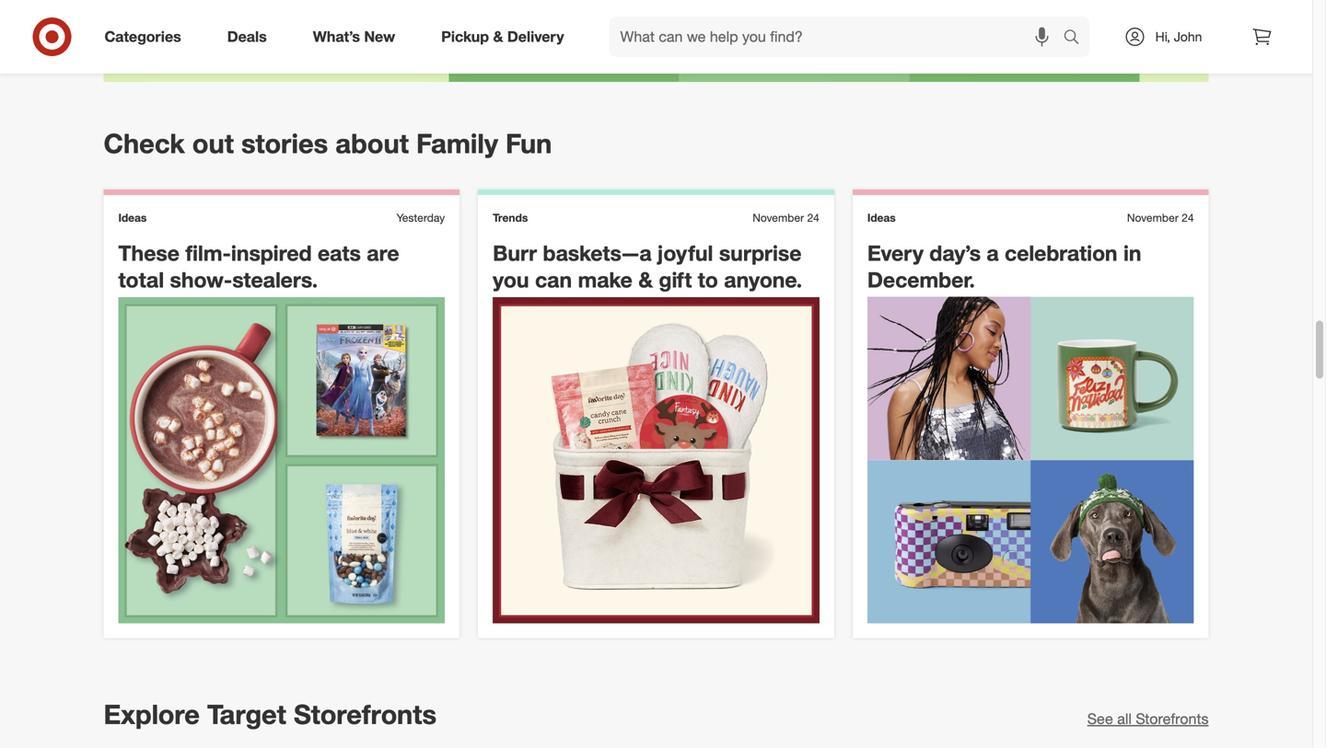 Task type: vqa. For each thing, say whether or not it's contained in the screenshot.
the 
no



Task type: describe. For each thing, give the bounding box(es) containing it.
baskets—a
[[543, 241, 652, 266]]

24 for burr baskets—a joyful surprise you can make & gift to anyone.
[[807, 211, 820, 225]]

what's new link
[[297, 17, 418, 57]]

pickup
[[441, 28, 489, 46]]

deals
[[227, 28, 267, 46]]

stealers.
[[232, 267, 318, 293]]

about
[[336, 127, 409, 160]]

every day's a celebration in december. image
[[868, 297, 1194, 624]]

a
[[987, 241, 999, 266]]

every
[[868, 241, 924, 266]]

surprise
[[719, 241, 802, 266]]

burr baskets—a joyful surprise you can make & gift to anyone. image
[[493, 297, 820, 624]]

ideas for these film-inspired eats are total show-stealers.
[[118, 211, 147, 225]]

december.
[[868, 267, 975, 293]]

joyful
[[658, 241, 713, 266]]

0 horizontal spatial &
[[493, 28, 503, 46]]

delivery
[[508, 28, 564, 46]]

What can we help you find? suggestions appear below search field
[[609, 17, 1068, 57]]

hi,
[[1156, 29, 1171, 45]]

these
[[118, 241, 180, 266]]

these film-inspired eats are total show-stealers. image
[[118, 297, 445, 624]]

deals link
[[212, 17, 290, 57]]

make
[[578, 267, 633, 293]]

storefronts for explore target storefronts
[[294, 699, 437, 731]]

ideas for every day's a celebration in december.
[[868, 211, 896, 225]]

november for burr baskets—a joyful surprise you can make & gift to anyone.
[[753, 211, 804, 225]]

anyone.
[[724, 267, 803, 293]]

see all storefronts link
[[1088, 709, 1209, 730]]

burr
[[493, 241, 537, 266]]

eats
[[318, 241, 361, 266]]

these film-inspired eats are total show-stealers.
[[118, 241, 399, 293]]

search button
[[1055, 17, 1100, 61]]

all
[[1118, 711, 1132, 729]]

november for every day's a celebration in december.
[[1128, 211, 1179, 225]]

are
[[367, 241, 399, 266]]

new
[[364, 28, 395, 46]]

storefronts for see all storefronts
[[1136, 711, 1209, 729]]



Task type: locate. For each thing, give the bounding box(es) containing it.
1 24 from the left
[[807, 211, 820, 225]]

categories link
[[89, 17, 204, 57]]

in
[[1124, 241, 1142, 266]]

categories
[[105, 28, 181, 46]]

november
[[753, 211, 804, 225], [1128, 211, 1179, 225]]

0 vertical spatial &
[[493, 28, 503, 46]]

ideas up these
[[118, 211, 147, 225]]

search
[[1055, 30, 1100, 48]]

you
[[493, 267, 529, 293]]

0 horizontal spatial november 24
[[753, 211, 820, 225]]

day's
[[930, 241, 981, 266]]

john
[[1174, 29, 1203, 45]]

november 24 for every day's a celebration in december.
[[1128, 211, 1194, 225]]

out
[[192, 127, 234, 160]]

0 horizontal spatial ideas
[[118, 211, 147, 225]]

0 horizontal spatial november
[[753, 211, 804, 225]]

total
[[118, 267, 164, 293]]

see all storefronts
[[1088, 711, 1209, 729]]

2 november 24 from the left
[[1128, 211, 1194, 225]]

storefronts
[[294, 699, 437, 731], [1136, 711, 1209, 729]]

november 24 for burr baskets—a joyful surprise you can make & gift to anyone.
[[753, 211, 820, 225]]

check
[[104, 127, 185, 160]]

november 24 up the 'in'
[[1128, 211, 1194, 225]]

november up the 'in'
[[1128, 211, 1179, 225]]

what's
[[313, 28, 360, 46]]

& right pickup
[[493, 28, 503, 46]]

can
[[535, 267, 572, 293]]

1 vertical spatial &
[[639, 267, 653, 293]]

fun
[[506, 127, 552, 160]]

check out stories about family fun
[[104, 127, 552, 160]]

1 horizontal spatial 24
[[1182, 211, 1194, 225]]

november 24
[[753, 211, 820, 225], [1128, 211, 1194, 225]]

2 ideas from the left
[[868, 211, 896, 225]]

& left gift
[[639, 267, 653, 293]]

to
[[698, 267, 718, 293]]

1 horizontal spatial storefronts
[[1136, 711, 1209, 729]]

0 horizontal spatial 24
[[807, 211, 820, 225]]

celebration
[[1005, 241, 1118, 266]]

24
[[807, 211, 820, 225], [1182, 211, 1194, 225]]

ideas
[[118, 211, 147, 225], [868, 211, 896, 225]]

&
[[493, 28, 503, 46], [639, 267, 653, 293]]

target
[[207, 699, 286, 731]]

show-
[[170, 267, 232, 293]]

0 horizontal spatial storefronts
[[294, 699, 437, 731]]

1 horizontal spatial november 24
[[1128, 211, 1194, 225]]

1 november from the left
[[753, 211, 804, 225]]

november 24 up surprise
[[753, 211, 820, 225]]

2 24 from the left
[[1182, 211, 1194, 225]]

pickup & delivery link
[[426, 17, 587, 57]]

explore
[[104, 699, 200, 731]]

family
[[416, 127, 498, 160]]

& inside burr baskets—a joyful surprise you can make & gift to anyone.
[[639, 267, 653, 293]]

film-
[[185, 241, 231, 266]]

hi, john
[[1156, 29, 1203, 45]]

ideas up every
[[868, 211, 896, 225]]

yesterday
[[397, 211, 445, 225]]

2 november from the left
[[1128, 211, 1179, 225]]

pickup & delivery
[[441, 28, 564, 46]]

what's new
[[313, 28, 395, 46]]

trends
[[493, 211, 528, 225]]

november up surprise
[[753, 211, 804, 225]]

24 for every day's a celebration in december.
[[1182, 211, 1194, 225]]

burr baskets—a joyful surprise you can make & gift to anyone.
[[493, 241, 803, 293]]

gift
[[659, 267, 692, 293]]

1 ideas from the left
[[118, 211, 147, 225]]

1 horizontal spatial ideas
[[868, 211, 896, 225]]

stories
[[241, 127, 328, 160]]

see
[[1088, 711, 1114, 729]]

1 november 24 from the left
[[753, 211, 820, 225]]

1 horizontal spatial &
[[639, 267, 653, 293]]

explore target storefronts
[[104, 699, 437, 731]]

inspired
[[231, 241, 312, 266]]

1 horizontal spatial november
[[1128, 211, 1179, 225]]

every day's a celebration in december.
[[868, 241, 1142, 293]]



